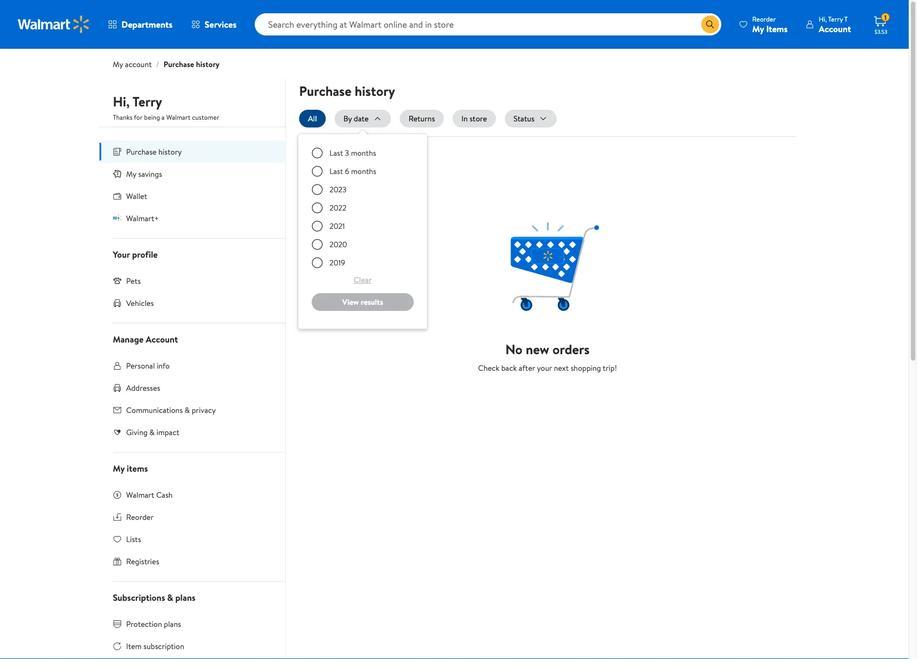 Task type: vqa. For each thing, say whether or not it's contained in the screenshot.
the 'Tarjeta De Regalo Visa Gift Card'
no



Task type: locate. For each thing, give the bounding box(es) containing it.
1 vertical spatial hi,
[[113, 92, 130, 111]]

&
[[185, 404, 190, 415], [149, 427, 155, 437], [167, 591, 173, 604]]

0 vertical spatial icon image
[[113, 169, 122, 178]]

months right 6
[[351, 166, 376, 177]]

2 vertical spatial &
[[167, 591, 173, 604]]

1 horizontal spatial hi,
[[819, 14, 827, 24]]

icon image for pets
[[113, 276, 122, 285]]

reorder right search icon
[[752, 14, 776, 24]]

reorder for reorder my items
[[752, 14, 776, 24]]

2020
[[329, 239, 347, 250]]

icon image left walmart+
[[113, 214, 122, 222]]

last left 6
[[329, 166, 343, 177]]

plans up protection plans link
[[175, 591, 195, 604]]

history up the savings at the left
[[158, 146, 182, 157]]

terry
[[828, 14, 843, 24], [132, 92, 162, 111]]

purchase right /
[[164, 59, 194, 70]]

1 vertical spatial reorder
[[126, 511, 154, 522]]

walmart inside hi, terry thanks for being a walmart customer
[[166, 113, 190, 122]]

0 horizontal spatial account
[[146, 333, 178, 345]]

returns button
[[400, 110, 444, 128]]

history down the services dropdown button
[[196, 59, 220, 70]]

1 vertical spatial icon image
[[113, 214, 122, 222]]

hi, inside hi, terry t account
[[819, 14, 827, 24]]

walmart+ link
[[100, 207, 285, 229]]

services button
[[182, 11, 246, 38]]

1 vertical spatial plans
[[164, 618, 181, 629]]

& right giving
[[149, 427, 155, 437]]

icon image inside my savings link
[[113, 169, 122, 178]]

0 vertical spatial purchase history
[[299, 82, 395, 100]]

icon image left my savings
[[113, 169, 122, 178]]

item
[[126, 641, 142, 651]]

icon image inside pets link
[[113, 276, 122, 285]]

0 vertical spatial &
[[185, 404, 190, 415]]

2 vertical spatial history
[[158, 146, 182, 157]]

icon image
[[113, 169, 122, 178], [113, 214, 122, 222], [113, 276, 122, 285]]

registries link
[[100, 550, 285, 572]]

hi, for account
[[819, 14, 827, 24]]

walmart+
[[126, 213, 159, 223]]

$3.53
[[875, 28, 887, 35]]

1 horizontal spatial purchase history
[[299, 82, 395, 100]]

after
[[519, 363, 535, 373]]

icon image left 'pets'
[[113, 276, 122, 285]]

purchase history link down customer
[[100, 141, 285, 163]]

by date
[[344, 113, 369, 124]]

subscriptions & plans
[[113, 591, 195, 604]]

my
[[752, 22, 764, 35], [113, 59, 123, 70], [126, 168, 136, 179], [113, 462, 125, 474]]

terry up being
[[132, 92, 162, 111]]

icon image inside the walmart+ link
[[113, 214, 122, 222]]

0 vertical spatial last
[[329, 147, 343, 158]]

walmart left cash
[[126, 489, 154, 500]]

1 icon image from the top
[[113, 169, 122, 178]]

personal info link
[[100, 355, 285, 377]]

& left privacy
[[185, 404, 190, 415]]

last left 3
[[329, 147, 343, 158]]

my account link
[[113, 59, 152, 70]]

purchase up all
[[299, 82, 352, 100]]

1 vertical spatial &
[[149, 427, 155, 437]]

2019
[[329, 257, 345, 268]]

1 vertical spatial purchase history
[[126, 146, 182, 157]]

terry left t
[[828, 14, 843, 24]]

by date button
[[335, 110, 391, 128]]

group containing last 3 months
[[307, 143, 418, 320]]

list containing all
[[298, 110, 796, 329]]

0 horizontal spatial walmart
[[126, 489, 154, 500]]

history up by date dropdown button
[[355, 82, 395, 100]]

2 icon image from the top
[[113, 214, 122, 222]]

0 vertical spatial terry
[[828, 14, 843, 24]]

all
[[308, 113, 317, 124]]

purchase history
[[299, 82, 395, 100], [126, 146, 182, 157]]

0 horizontal spatial purchase history
[[126, 146, 182, 157]]

terry for for
[[132, 92, 162, 111]]

reorder up lists
[[126, 511, 154, 522]]

purchase history up by
[[299, 82, 395, 100]]

3 icon image from the top
[[113, 276, 122, 285]]

/
[[156, 59, 159, 70]]

list
[[298, 110, 796, 329]]

new
[[526, 340, 549, 358]]

walmart image
[[18, 16, 90, 33]]

0 horizontal spatial terry
[[132, 92, 162, 111]]

my for my savings
[[126, 168, 136, 179]]

1 vertical spatial account
[[146, 333, 178, 345]]

2 vertical spatial purchase
[[126, 146, 157, 157]]

personal
[[126, 360, 155, 371]]

my savings
[[126, 168, 162, 179]]

1 last from the top
[[329, 147, 343, 158]]

all button
[[299, 110, 326, 128]]

0 vertical spatial hi,
[[819, 14, 827, 24]]

reorder for reorder
[[126, 511, 154, 522]]

2 vertical spatial icon image
[[113, 276, 122, 285]]

plans
[[175, 591, 195, 604], [164, 618, 181, 629]]

hi,
[[819, 14, 827, 24], [113, 92, 130, 111]]

2021 radio
[[312, 221, 323, 232]]

1 horizontal spatial reorder
[[752, 14, 776, 24]]

& right subscriptions
[[167, 591, 173, 604]]

lists
[[126, 534, 141, 544]]

1 vertical spatial months
[[351, 166, 376, 177]]

1 vertical spatial last
[[329, 166, 343, 177]]

months right 3
[[351, 147, 376, 158]]

1 horizontal spatial account
[[819, 22, 851, 35]]

store
[[470, 113, 487, 124]]

status
[[514, 113, 534, 124]]

0 vertical spatial account
[[819, 22, 851, 35]]

walmart cash link
[[100, 484, 285, 506]]

registries
[[126, 556, 159, 567]]

1 horizontal spatial terry
[[828, 14, 843, 24]]

cash
[[156, 489, 173, 500]]

0 vertical spatial reorder
[[752, 14, 776, 24]]

0 vertical spatial walmart
[[166, 113, 190, 122]]

purchase
[[164, 59, 194, 70], [299, 82, 352, 100], [126, 146, 157, 157]]

group
[[307, 143, 418, 320]]

next
[[554, 363, 569, 373]]

purchase history up the savings at the left
[[126, 146, 182, 157]]

1 horizontal spatial purchase
[[164, 59, 194, 70]]

1 vertical spatial history
[[355, 82, 395, 100]]

1
[[884, 13, 887, 22]]

2 horizontal spatial history
[[355, 82, 395, 100]]

search icon image
[[706, 20, 715, 29]]

your
[[537, 363, 552, 373]]

hi, for thanks for being a walmart customer
[[113, 92, 130, 111]]

subscriptions
[[113, 591, 165, 604]]

account up info on the bottom left
[[146, 333, 178, 345]]

1 vertical spatial walmart
[[126, 489, 154, 500]]

account
[[819, 22, 851, 35], [146, 333, 178, 345]]

reorder inside reorder my items
[[752, 14, 776, 24]]

months
[[351, 147, 376, 158], [351, 166, 376, 177]]

1 horizontal spatial history
[[196, 59, 220, 70]]

0 vertical spatial plans
[[175, 591, 195, 604]]

& for communications
[[185, 404, 190, 415]]

2 last from the top
[[329, 166, 343, 177]]

my savings link
[[100, 163, 285, 185]]

icon image for walmart+
[[113, 214, 122, 222]]

& for subscriptions
[[167, 591, 173, 604]]

my inside my savings link
[[126, 168, 136, 179]]

plans up subscription
[[164, 618, 181, 629]]

terry inside hi, terry thanks for being a walmart customer
[[132, 92, 162, 111]]

1 vertical spatial purchase
[[299, 82, 352, 100]]

walmart cash
[[126, 489, 173, 500]]

pets
[[126, 275, 141, 286]]

1 vertical spatial purchase history link
[[100, 141, 285, 163]]

walmart
[[166, 113, 190, 122], [126, 489, 154, 500]]

vehicles link
[[100, 292, 285, 314]]

1 vertical spatial terry
[[132, 92, 162, 111]]

0 horizontal spatial hi,
[[113, 92, 130, 111]]

0 vertical spatial purchase history link
[[164, 59, 220, 70]]

Search search field
[[255, 13, 721, 35]]

manage
[[113, 333, 144, 345]]

account left $3.53
[[819, 22, 851, 35]]

hi, left t
[[819, 14, 827, 24]]

hi, up 'thanks' on the left of page
[[113, 92, 130, 111]]

profile
[[132, 248, 158, 260]]

1 horizontal spatial &
[[167, 591, 173, 604]]

trip!
[[603, 363, 617, 373]]

walmart right a
[[166, 113, 190, 122]]

0 vertical spatial months
[[351, 147, 376, 158]]

hi, inside hi, terry thanks for being a walmart customer
[[113, 92, 130, 111]]

communications
[[126, 404, 183, 415]]

terry for account
[[828, 14, 843, 24]]

terry inside hi, terry t account
[[828, 14, 843, 24]]

my inside reorder my items
[[752, 22, 764, 35]]

1 horizontal spatial walmart
[[166, 113, 190, 122]]

0 horizontal spatial &
[[149, 427, 155, 437]]

thanks
[[113, 113, 132, 122]]

2 horizontal spatial &
[[185, 404, 190, 415]]

clear button
[[312, 271, 414, 289]]

reorder link
[[100, 506, 285, 528]]

0 horizontal spatial reorder
[[126, 511, 154, 522]]

back
[[501, 363, 517, 373]]

items
[[127, 462, 148, 474]]

lists link
[[100, 528, 285, 550]]

purchase history link
[[164, 59, 220, 70], [100, 141, 285, 163]]

0 horizontal spatial history
[[158, 146, 182, 157]]

purchase up my savings
[[126, 146, 157, 157]]

purchase history link right /
[[164, 59, 220, 70]]

communications & privacy
[[126, 404, 216, 415]]



Task type: describe. For each thing, give the bounding box(es) containing it.
info
[[157, 360, 170, 371]]

returns
[[409, 113, 435, 124]]

subscription
[[143, 641, 184, 651]]

& for giving
[[149, 427, 155, 437]]

2020 radio
[[312, 239, 323, 250]]

months for last 6 months
[[351, 166, 376, 177]]

customer
[[192, 113, 219, 122]]

in store
[[461, 113, 487, 124]]

a
[[162, 113, 165, 122]]

services
[[205, 18, 237, 30]]

2022
[[329, 202, 347, 213]]

2021
[[329, 221, 345, 231]]

vehicles
[[126, 297, 154, 308]]

6
[[345, 166, 349, 177]]

departments button
[[99, 11, 182, 38]]

addresses link
[[100, 377, 285, 399]]

savings
[[138, 168, 162, 179]]

items
[[766, 22, 788, 35]]

icon image for my savings
[[113, 169, 122, 178]]

being
[[144, 113, 160, 122]]

protection plans
[[126, 618, 181, 629]]

by
[[344, 113, 352, 124]]

check
[[478, 363, 499, 373]]

impact
[[156, 427, 179, 437]]

your profile
[[113, 248, 158, 260]]

0 vertical spatial history
[[196, 59, 220, 70]]

my items
[[113, 462, 148, 474]]

view results button
[[312, 293, 414, 311]]

account
[[125, 59, 152, 70]]

pets link
[[100, 270, 285, 292]]

hi, terry link
[[113, 92, 162, 115]]

status button
[[505, 110, 557, 128]]

group inside list
[[307, 143, 418, 320]]

protection plans link
[[100, 613, 285, 635]]

view
[[342, 297, 359, 307]]

giving & impact link
[[100, 421, 285, 443]]

2023 radio
[[312, 184, 323, 195]]

for
[[134, 113, 142, 122]]

results
[[361, 297, 383, 307]]

giving
[[126, 427, 148, 437]]

Last 3 months radio
[[312, 147, 323, 159]]

my account / purchase history
[[113, 59, 220, 70]]

my for my account / purchase history
[[113, 59, 123, 70]]

hi, terry t account
[[819, 14, 851, 35]]

wallet link
[[100, 185, 285, 207]]

last for last 3 months
[[329, 147, 343, 158]]

clear
[[354, 274, 372, 285]]

months for last 3 months
[[351, 147, 376, 158]]

item subscription link
[[100, 635, 285, 657]]

in
[[461, 113, 468, 124]]

date
[[354, 113, 369, 124]]

last 6 months
[[329, 166, 376, 177]]

personal info
[[126, 360, 170, 371]]

Walmart Site-Wide search field
[[255, 13, 721, 35]]

manage account
[[113, 333, 178, 345]]

item subscription
[[126, 641, 184, 651]]

giving & impact
[[126, 427, 179, 437]]

2019 radio
[[312, 257, 323, 268]]

2023
[[329, 184, 347, 195]]

no
[[505, 340, 523, 358]]

protection
[[126, 618, 162, 629]]

view results
[[342, 297, 383, 307]]

2022 radio
[[312, 202, 323, 213]]

walmart inside walmart cash link
[[126, 489, 154, 500]]

communications & privacy link
[[100, 399, 285, 421]]

Last 6 months radio
[[312, 166, 323, 177]]

shopping
[[571, 363, 601, 373]]

my for my items
[[113, 462, 125, 474]]

departments
[[121, 18, 172, 30]]

last 3 months
[[329, 147, 376, 158]]

no new orders check back after your next shopping trip!
[[478, 340, 617, 373]]

0 vertical spatial purchase
[[164, 59, 194, 70]]

last for last 6 months
[[329, 166, 343, 177]]

wallet
[[126, 190, 147, 201]]

t
[[844, 14, 848, 24]]

hi, terry thanks for being a walmart customer
[[113, 92, 219, 122]]

privacy
[[192, 404, 216, 415]]

orders
[[552, 340, 590, 358]]

your
[[113, 248, 130, 260]]

reorder my items
[[752, 14, 788, 35]]

2 horizontal spatial purchase
[[299, 82, 352, 100]]

addresses
[[126, 382, 160, 393]]

0 horizontal spatial purchase
[[126, 146, 157, 157]]



